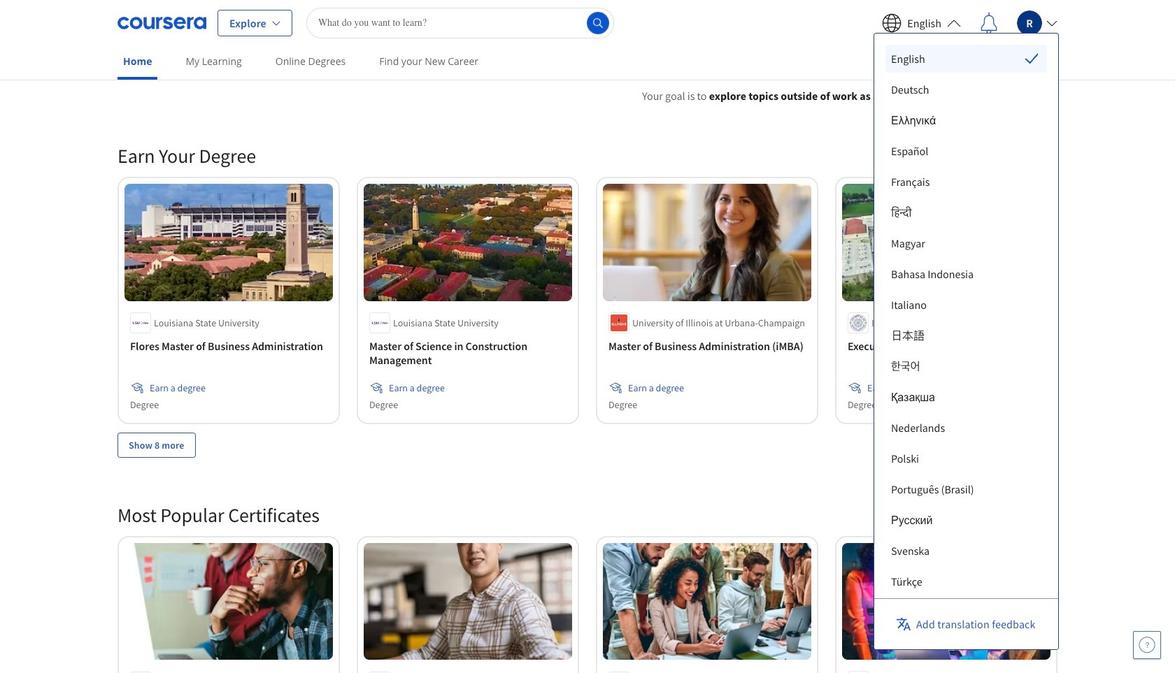 Task type: describe. For each thing, give the bounding box(es) containing it.
earn your degree collection element
[[109, 121, 1066, 480]]



Task type: locate. For each thing, give the bounding box(es) containing it.
coursera image
[[118, 12, 206, 34]]

None search field
[[306, 7, 614, 38]]

help center image
[[1139, 637, 1155, 654]]

radio item
[[885, 45, 1047, 73]]

menu
[[885, 45, 1047, 674]]

most popular certificates collection element
[[109, 480, 1066, 674]]

main content
[[0, 71, 1175, 674]]



Task type: vqa. For each thing, say whether or not it's contained in the screenshot.
"MOST POPULAR CERTIFICATES COLLECTION" element
yes



